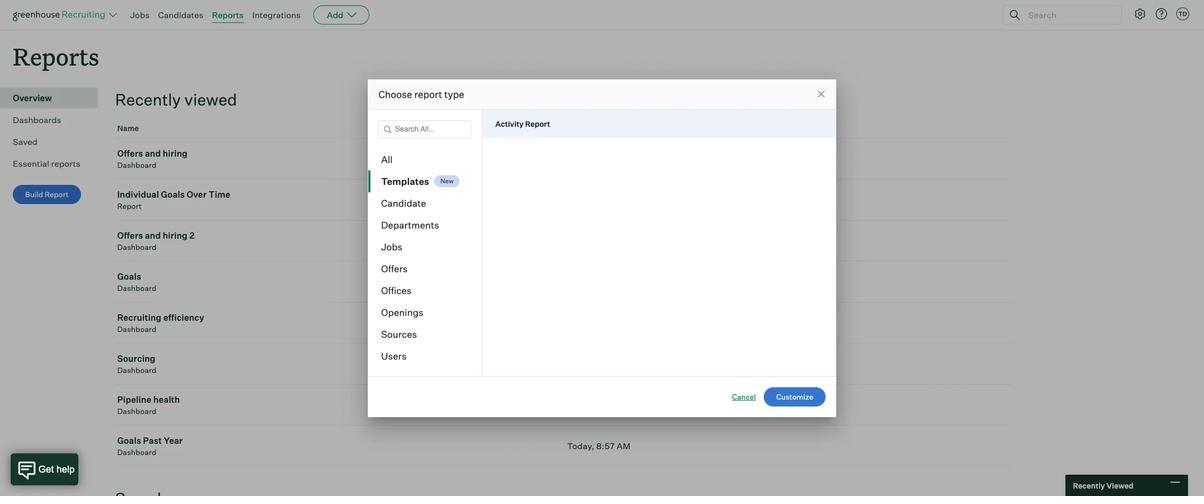 Task type: locate. For each thing, give the bounding box(es) containing it.
1 horizontal spatial jobs
[[381, 241, 403, 253]]

0 vertical spatial report
[[525, 119, 550, 128]]

offers inside offers and hiring 2 dashboard
[[117, 230, 143, 241]]

goals left over
[[161, 189, 185, 200]]

individual
[[117, 189, 159, 200]]

0 vertical spatial jobs
[[130, 10, 150, 20]]

reports
[[51, 158, 80, 169]]

essential
[[13, 158, 49, 169]]

jobs
[[130, 10, 150, 20], [381, 241, 403, 253]]

dashboard inside "pipeline health dashboard"
[[117, 407, 157, 416]]

efficiency
[[163, 313, 204, 323]]

report for activity report
[[525, 119, 550, 128]]

offers and hiring dashboard
[[117, 148, 188, 170]]

1 vertical spatial recently
[[1074, 481, 1106, 490]]

0 horizontal spatial report
[[45, 190, 69, 199]]

hiring left 2
[[163, 230, 188, 241]]

2 and from the top
[[145, 230, 161, 241]]

cancel link
[[732, 392, 756, 402]]

dashboard down the pipeline
[[117, 407, 157, 416]]

1 horizontal spatial report
[[117, 202, 142, 211]]

greenhouse recruiting image
[[13, 9, 109, 21]]

dashboard up individual
[[117, 161, 157, 170]]

hiring for offers and hiring 2
[[163, 230, 188, 241]]

sourcing
[[117, 354, 156, 364]]

report inside dialog
[[525, 119, 550, 128]]

4 dashboard from the top
[[117, 325, 157, 334]]

2 horizontal spatial report
[[525, 119, 550, 128]]

and
[[145, 148, 161, 159], [145, 230, 161, 241]]

departments
[[381, 219, 439, 231]]

report
[[525, 119, 550, 128], [45, 190, 69, 199], [117, 202, 142, 211]]

goals up the recruiting
[[117, 272, 141, 282]]

time
[[209, 189, 231, 200]]

offers for offers and hiring 2 dashboard
[[117, 230, 143, 241]]

integrations
[[252, 10, 301, 20]]

goals inside goals past year dashboard
[[117, 436, 141, 446]]

2 vertical spatial report
[[117, 202, 142, 211]]

0 vertical spatial offers
[[117, 148, 143, 159]]

sourcing dashboard
[[117, 354, 157, 375]]

dashboard up the recruiting
[[117, 284, 157, 293]]

2 vertical spatial goals
[[117, 436, 141, 446]]

0 horizontal spatial recently
[[115, 90, 181, 109]]

dashboard inside offers and hiring dashboard
[[117, 161, 157, 170]]

hiring inside offers and hiring 2 dashboard
[[163, 230, 188, 241]]

0 vertical spatial recently
[[115, 90, 181, 109]]

1 hiring from the top
[[163, 148, 188, 159]]

add
[[327, 10, 344, 20]]

am
[[617, 441, 631, 452]]

today,
[[567, 441, 595, 452]]

dashboard inside goals past year dashboard
[[117, 448, 157, 457]]

integrations link
[[252, 10, 301, 20]]

choose
[[379, 88, 412, 100]]

1 vertical spatial reports
[[13, 41, 99, 72]]

1 dashboard from the top
[[117, 161, 157, 170]]

jobs link
[[130, 10, 150, 20]]

hiring
[[163, 148, 188, 159], [163, 230, 188, 241]]

goals
[[161, 189, 185, 200], [117, 272, 141, 282], [117, 436, 141, 446]]

recently left viewed
[[1074, 481, 1106, 490]]

0 vertical spatial hiring
[[163, 148, 188, 159]]

build
[[25, 190, 43, 199]]

goals left past
[[117, 436, 141, 446]]

jobs down departments at the top left of page
[[381, 241, 403, 253]]

recently up name
[[115, 90, 181, 109]]

pipeline health dashboard
[[117, 395, 180, 416]]

1 and from the top
[[145, 148, 161, 159]]

1 vertical spatial offers
[[117, 230, 143, 241]]

offers
[[117, 148, 143, 159], [117, 230, 143, 241], [381, 263, 408, 274]]

recently viewed
[[115, 90, 237, 109]]

report right activity
[[525, 119, 550, 128]]

td button
[[1175, 5, 1192, 22]]

reports down the greenhouse recruiting image
[[13, 41, 99, 72]]

choose report type dialog
[[368, 79, 837, 417]]

and up individual
[[145, 148, 161, 159]]

year
[[164, 436, 183, 446]]

1 vertical spatial and
[[145, 230, 161, 241]]

1 vertical spatial jobs
[[381, 241, 403, 253]]

1 horizontal spatial recently
[[1074, 481, 1106, 490]]

and inside offers and hiring 2 dashboard
[[145, 230, 161, 241]]

offers for offers and hiring dashboard
[[117, 148, 143, 159]]

td button
[[1177, 7, 1190, 20]]

hiring up over
[[163, 148, 188, 159]]

and inside offers and hiring dashboard
[[145, 148, 161, 159]]

1 vertical spatial hiring
[[163, 230, 188, 241]]

0 vertical spatial goals
[[161, 189, 185, 200]]

hiring inside offers and hiring dashboard
[[163, 148, 188, 159]]

and left 2
[[145, 230, 161, 241]]

offers down name
[[117, 148, 143, 159]]

recently
[[115, 90, 181, 109], [1074, 481, 1106, 490]]

report inside button
[[45, 190, 69, 199]]

report down individual
[[117, 202, 142, 211]]

0 vertical spatial reports
[[212, 10, 244, 20]]

report inside 'individual goals over time report'
[[117, 202, 142, 211]]

dashboards link
[[13, 114, 94, 126]]

viewed
[[1107, 481, 1134, 490]]

goals past year dashboard
[[117, 436, 183, 457]]

build report button
[[13, 185, 81, 204]]

2
[[190, 230, 195, 241]]

dashboard down sourcing
[[117, 366, 157, 375]]

offers up offices
[[381, 263, 408, 274]]

1 horizontal spatial reports
[[212, 10, 244, 20]]

cancel
[[732, 392, 756, 401]]

jobs left candidates
[[130, 10, 150, 20]]

1 vertical spatial report
[[45, 190, 69, 199]]

goals inside goals dashboard
[[117, 272, 141, 282]]

saved
[[13, 137, 37, 147]]

health
[[153, 395, 180, 405]]

reports
[[212, 10, 244, 20], [13, 41, 99, 72]]

configure image
[[1134, 7, 1147, 20]]

dashboard up goals dashboard
[[117, 243, 157, 252]]

6 dashboard from the top
[[117, 407, 157, 416]]

offers inside offers and hiring dashboard
[[117, 148, 143, 159]]

dashboard down past
[[117, 448, 157, 457]]

customize button
[[764, 387, 826, 407]]

dashboard
[[117, 161, 157, 170], [117, 243, 157, 252], [117, 284, 157, 293], [117, 325, 157, 334], [117, 366, 157, 375], [117, 407, 157, 416], [117, 448, 157, 457]]

2 vertical spatial offers
[[381, 263, 408, 274]]

viewed
[[184, 90, 237, 109]]

offers down individual
[[117, 230, 143, 241]]

7 dashboard from the top
[[117, 448, 157, 457]]

all
[[381, 153, 393, 165]]

essential reports link
[[13, 157, 94, 170]]

1 vertical spatial goals
[[117, 272, 141, 282]]

reports right candidates
[[212, 10, 244, 20]]

dashboard down the recruiting
[[117, 325, 157, 334]]

over
[[187, 189, 207, 200]]

offers inside choose report type dialog
[[381, 263, 408, 274]]

goals dashboard
[[117, 272, 157, 293]]

new
[[441, 177, 454, 185]]

saved link
[[13, 136, 94, 148]]

2 hiring from the top
[[163, 230, 188, 241]]

report right build
[[45, 190, 69, 199]]

goals inside 'individual goals over time report'
[[161, 189, 185, 200]]

2 dashboard from the top
[[117, 243, 157, 252]]

customize
[[777, 392, 814, 401]]

report for build report
[[45, 190, 69, 199]]

0 horizontal spatial jobs
[[130, 10, 150, 20]]

dashboards
[[13, 115, 61, 125]]

0 vertical spatial and
[[145, 148, 161, 159]]

pipeline
[[117, 395, 152, 405]]

offers and hiring 2 dashboard
[[117, 230, 195, 252]]



Task type: vqa. For each thing, say whether or not it's contained in the screenshot.
the Sources
yes



Task type: describe. For each thing, give the bounding box(es) containing it.
Search text field
[[1026, 7, 1112, 23]]

reports link
[[212, 10, 244, 20]]

and for dashboard
[[145, 148, 161, 159]]

past
[[143, 436, 162, 446]]

8:57
[[597, 441, 615, 452]]

report
[[415, 88, 442, 100]]

today, 8:57 am
[[567, 441, 631, 452]]

candidate
[[381, 197, 426, 209]]

overview
[[13, 93, 52, 104]]

0 horizontal spatial reports
[[13, 41, 99, 72]]

name
[[117, 124, 139, 133]]

type
[[445, 88, 465, 100]]

recently viewed
[[1074, 481, 1134, 490]]

recently for recently viewed
[[1074, 481, 1106, 490]]

templates
[[381, 175, 429, 187]]

activity report
[[496, 119, 550, 128]]

overview link
[[13, 92, 94, 105]]

individual goals over time report
[[117, 189, 231, 211]]

and for 2
[[145, 230, 161, 241]]

5 dashboard from the top
[[117, 366, 157, 375]]

jobs inside choose report type dialog
[[381, 241, 403, 253]]

goals for goals
[[117, 272, 141, 282]]

Search All... text field
[[379, 120, 472, 138]]

dashboard inside offers and hiring 2 dashboard
[[117, 243, 157, 252]]

recently for recently viewed
[[115, 90, 181, 109]]

users
[[381, 350, 407, 362]]

td
[[1179, 10, 1188, 18]]

recruiting efficiency dashboard
[[117, 313, 204, 334]]

goals for goals past year
[[117, 436, 141, 446]]

activity
[[496, 119, 524, 128]]

hiring for offers and hiring
[[163, 148, 188, 159]]

dashboard inside recruiting efficiency dashboard
[[117, 325, 157, 334]]

offers for offers
[[381, 263, 408, 274]]

build report
[[25, 190, 69, 199]]

choose report type
[[379, 88, 465, 100]]

recruiting
[[117, 313, 162, 323]]

candidates
[[158, 10, 204, 20]]

sources
[[381, 328, 417, 340]]

3 dashboard from the top
[[117, 284, 157, 293]]

openings
[[381, 306, 424, 318]]

offices
[[381, 285, 412, 296]]

add button
[[314, 5, 370, 25]]

candidates link
[[158, 10, 204, 20]]

essential reports
[[13, 158, 80, 169]]



